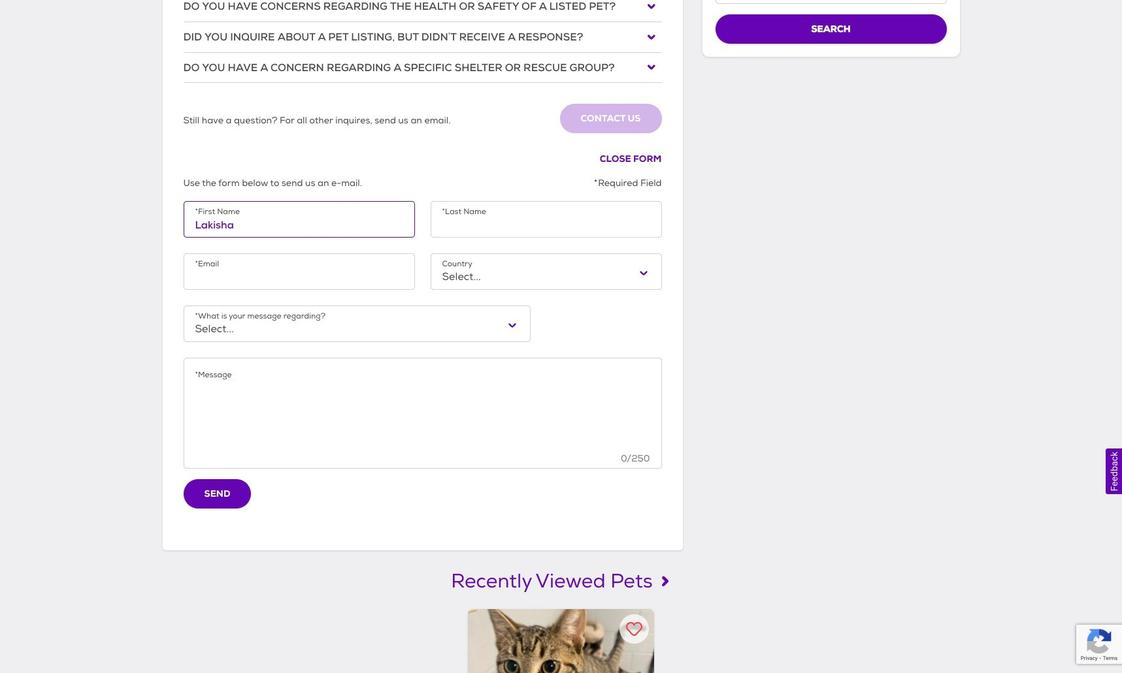 Task type: vqa. For each thing, say whether or not it's contained in the screenshot.
22512 image
yes



Task type: describe. For each thing, give the bounding box(es) containing it.
kiwi, adoptable, young female domestic short hair, in greenwood, ms. image
[[468, 610, 654, 674]]

1 22512 image from the top
[[648, 3, 655, 11]]

22512 image
[[648, 33, 655, 41]]



Task type: locate. For each thing, give the bounding box(es) containing it.
0 vertical spatial 22512 image
[[648, 3, 655, 11]]

22512 image
[[648, 3, 655, 11], [648, 64, 655, 71]]

1 vertical spatial 22512 image
[[648, 64, 655, 71]]

None text field
[[716, 0, 947, 4]]

2 22512 image from the top
[[648, 64, 655, 71]]

None text field
[[195, 218, 403, 233], [442, 218, 650, 233], [195, 218, 403, 233], [442, 218, 650, 233]]

22512 image up 22512 icon on the top of the page
[[648, 3, 655, 11]]

favorite kiwi image
[[626, 622, 643, 638]]

22512 image down 22512 icon on the top of the page
[[648, 64, 655, 71]]

None email field
[[195, 270, 403, 285]]



